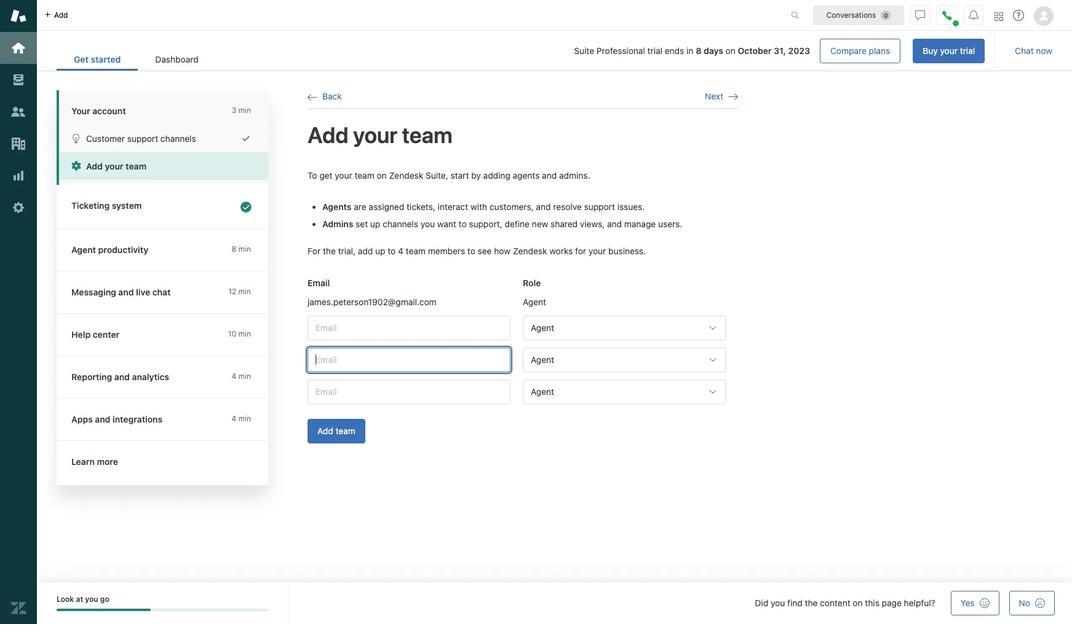 Task type: describe. For each thing, give the bounding box(es) containing it.
get
[[74, 54, 89, 65]]

customers,
[[489, 202, 534, 212]]

find
[[787, 598, 803, 609]]

works
[[549, 246, 573, 257]]

4 min for analytics
[[232, 372, 251, 381]]

go
[[100, 595, 109, 605]]

compare
[[830, 46, 867, 56]]

apps
[[71, 415, 93, 425]]

main element
[[0, 0, 37, 625]]

4 for reporting and analytics
[[232, 372, 236, 381]]

account
[[92, 106, 126, 116]]

zendesk products image
[[995, 12, 1003, 21]]

0 horizontal spatial you
[[85, 595, 98, 605]]

ends
[[665, 46, 684, 56]]

suite professional trial ends in 8 days on october 31, 2023
[[574, 46, 810, 56]]

admin image
[[10, 200, 26, 216]]

1 vertical spatial support
[[584, 202, 615, 212]]

admins set up channels you want to support, define new shared views, and manage users.
[[322, 219, 682, 230]]

agent productivity
[[71, 245, 148, 255]]

chat now
[[1015, 46, 1052, 56]]

min for messaging and live chat
[[238, 287, 251, 296]]

get started image
[[10, 40, 26, 56]]

support inside button
[[127, 133, 158, 144]]

agents are assigned tickets, interact with customers, and resolve support issues.
[[322, 202, 645, 212]]

reporting and analytics
[[71, 372, 169, 383]]

chat now button
[[1005, 39, 1062, 63]]

1 horizontal spatial you
[[421, 219, 435, 230]]

customer
[[86, 133, 125, 144]]

issues.
[[617, 202, 645, 212]]

resolve
[[553, 202, 582, 212]]

look at you go
[[57, 595, 109, 605]]

agents
[[322, 202, 351, 212]]

customer support channels button
[[59, 125, 268, 153]]

min for help center
[[238, 330, 251, 339]]

views image
[[10, 72, 26, 88]]

in
[[686, 46, 693, 56]]

to
[[308, 170, 317, 181]]

ticketing system button
[[57, 185, 266, 229]]

your account
[[71, 106, 126, 116]]

get started
[[74, 54, 121, 65]]

October 31, 2023 text field
[[738, 46, 810, 56]]

for the trial, add up to 4 team members to see how zendesk works for your business.
[[308, 246, 646, 257]]

add inside region
[[358, 246, 373, 257]]

helpful?
[[904, 598, 935, 609]]

your account heading
[[57, 90, 268, 125]]

set
[[356, 219, 368, 230]]

add team
[[317, 426, 355, 437]]

1 vertical spatial zendesk
[[513, 246, 547, 257]]

no
[[1019, 598, 1030, 609]]

are
[[354, 202, 366, 212]]

zendesk image
[[10, 601, 26, 617]]

3
[[232, 106, 236, 115]]

ticketing system
[[71, 201, 142, 211]]

your inside button
[[105, 161, 123, 172]]

james.peterson1902@gmail.com
[[308, 297, 436, 308]]

adding
[[483, 170, 510, 181]]

messaging
[[71, 287, 116, 298]]

2023
[[788, 46, 810, 56]]

ticketing
[[71, 201, 110, 211]]

this
[[865, 598, 880, 609]]

2 horizontal spatial to
[[467, 246, 475, 257]]

next button
[[705, 91, 738, 102]]

and up new
[[536, 202, 551, 212]]

8 min
[[232, 245, 251, 254]]

your
[[71, 106, 90, 116]]

buy your trial
[[923, 46, 975, 56]]

add your team inside content-title region
[[308, 122, 453, 148]]

live
[[136, 287, 150, 298]]

dashboard
[[155, 54, 199, 65]]

compare plans button
[[820, 39, 901, 63]]

1 vertical spatial 8
[[232, 245, 236, 254]]

zendesk support image
[[10, 8, 26, 24]]

4 min for integrations
[[232, 415, 251, 424]]

add team button
[[308, 419, 365, 444]]

3 min
[[232, 106, 251, 115]]

business.
[[608, 246, 646, 257]]

and left the live on the left
[[118, 287, 134, 298]]

interact
[[438, 202, 468, 212]]

admins
[[322, 219, 353, 230]]

for
[[308, 246, 321, 257]]

and right agents
[[542, 170, 557, 181]]

1 vertical spatial add
[[86, 161, 103, 172]]

start
[[451, 170, 469, 181]]

manage
[[624, 219, 656, 230]]

and right apps
[[95, 415, 110, 425]]

how
[[494, 246, 511, 257]]

by
[[471, 170, 481, 181]]

email
[[308, 278, 330, 288]]

trial for professional
[[647, 46, 662, 56]]

region containing to get your team on zendesk suite, start by adding agents and admins.
[[308, 169, 738, 459]]

analytics
[[132, 372, 169, 383]]

the inside region
[[323, 246, 336, 257]]

for
[[575, 246, 586, 257]]

with
[[471, 202, 487, 212]]

at
[[76, 595, 83, 605]]

more
[[97, 457, 118, 467]]

views,
[[580, 219, 605, 230]]

button displays agent's chat status as invisible. image
[[915, 10, 925, 20]]



Task type: vqa. For each thing, say whether or not it's contained in the screenshot.


Task type: locate. For each thing, give the bounding box(es) containing it.
on up assigned
[[377, 170, 387, 181]]

zendesk left the suite,
[[389, 170, 423, 181]]

0 horizontal spatial 8
[[232, 245, 236, 254]]

4 inside region
[[398, 246, 403, 257]]

new
[[532, 219, 548, 230]]

0 vertical spatial agent button
[[523, 316, 726, 341]]

2 horizontal spatial on
[[853, 598, 863, 609]]

4 for apps and integrations
[[232, 415, 236, 424]]

you right at
[[85, 595, 98, 605]]

0 vertical spatial 4
[[398, 246, 403, 257]]

0 vertical spatial add your team
[[308, 122, 453, 148]]

2 vertical spatial 4
[[232, 415, 236, 424]]

suite,
[[426, 170, 448, 181]]

on inside region
[[377, 170, 387, 181]]

0 horizontal spatial add your team
[[86, 161, 146, 172]]

reporting image
[[10, 168, 26, 184]]

0 vertical spatial the
[[323, 246, 336, 257]]

trial down notifications image
[[960, 46, 975, 56]]

region
[[308, 169, 738, 459]]

agent button for second email field from the bottom
[[523, 348, 726, 373]]

0 vertical spatial add
[[54, 10, 68, 19]]

now
[[1036, 46, 1052, 56]]

the right find
[[805, 598, 818, 609]]

started
[[91, 54, 121, 65]]

system
[[112, 201, 142, 211]]

1 vertical spatial 4 min
[[232, 415, 251, 424]]

page
[[882, 598, 902, 609]]

to down assigned
[[388, 246, 396, 257]]

role
[[523, 278, 541, 288]]

agents
[[513, 170, 540, 181]]

1 horizontal spatial on
[[726, 46, 735, 56]]

trial left ends
[[647, 46, 662, 56]]

yes button
[[951, 592, 999, 616]]

2 vertical spatial agent button
[[523, 380, 726, 405]]

1 vertical spatial up
[[375, 246, 385, 257]]

1 trial from the left
[[647, 46, 662, 56]]

conversations button
[[813, 5, 904, 25]]

2 agent button from the top
[[523, 348, 726, 373]]

you right did
[[771, 598, 785, 609]]

0 vertical spatial 4 min
[[232, 372, 251, 381]]

Email field
[[308, 316, 511, 341], [308, 348, 511, 373], [308, 380, 511, 405]]

learn
[[71, 457, 95, 467]]

2 vertical spatial email field
[[308, 380, 511, 405]]

min
[[238, 106, 251, 115], [238, 245, 251, 254], [238, 287, 251, 296], [238, 330, 251, 339], [238, 372, 251, 381], [238, 415, 251, 424]]

channels inside region
[[383, 219, 418, 230]]

min for reporting and analytics
[[238, 372, 251, 381]]

1 vertical spatial the
[[805, 598, 818, 609]]

min for agent productivity
[[238, 245, 251, 254]]

professional
[[597, 46, 645, 56]]

add right zendesk support image
[[54, 10, 68, 19]]

on right days
[[726, 46, 735, 56]]

1 horizontal spatial add
[[358, 246, 373, 257]]

0 horizontal spatial to
[[388, 246, 396, 257]]

yes
[[961, 598, 975, 609]]

1 horizontal spatial 8
[[696, 46, 702, 56]]

section containing suite professional trial ends in
[[226, 39, 985, 63]]

and
[[542, 170, 557, 181], [536, 202, 551, 212], [607, 219, 622, 230], [118, 287, 134, 298], [114, 372, 130, 383], [95, 415, 110, 425]]

1 horizontal spatial support
[[584, 202, 615, 212]]

1 horizontal spatial zendesk
[[513, 246, 547, 257]]

zendesk
[[389, 170, 423, 181], [513, 246, 547, 257]]

min for your account
[[238, 106, 251, 115]]

add for content-title region
[[308, 122, 348, 148]]

1 vertical spatial 4
[[232, 372, 236, 381]]

chat
[[1015, 46, 1034, 56]]

4
[[398, 246, 403, 257], [232, 372, 236, 381], [232, 415, 236, 424]]

customers image
[[10, 104, 26, 120]]

integrations
[[113, 415, 162, 425]]

0 horizontal spatial support
[[127, 133, 158, 144]]

progress-bar progress bar
[[57, 610, 268, 612]]

up right trial,
[[375, 246, 385, 257]]

2 trial from the left
[[960, 46, 975, 56]]

plans
[[869, 46, 890, 56]]

12 min
[[228, 287, 251, 296]]

messaging and live chat
[[71, 287, 171, 298]]

trial inside button
[[960, 46, 975, 56]]

0 horizontal spatial trial
[[647, 46, 662, 56]]

agent
[[71, 245, 96, 255], [523, 297, 546, 308], [531, 323, 554, 333], [531, 355, 554, 365], [531, 387, 554, 397]]

2 vertical spatial on
[[853, 598, 863, 609]]

help center
[[71, 330, 120, 340]]

days
[[704, 46, 723, 56]]

you down the tickets,
[[421, 219, 435, 230]]

center
[[93, 330, 120, 340]]

assigned
[[369, 202, 404, 212]]

want
[[437, 219, 456, 230]]

footer containing did you find the content on this page helpful?
[[37, 583, 1072, 625]]

customer support channels
[[86, 133, 196, 144]]

support,
[[469, 219, 502, 230]]

add right trial,
[[358, 246, 373, 257]]

tickets,
[[407, 202, 435, 212]]

channels down assigned
[[383, 219, 418, 230]]

12
[[228, 287, 236, 296]]

8
[[696, 46, 702, 56], [232, 245, 236, 254]]

buy
[[923, 46, 938, 56]]

support up add your team button
[[127, 133, 158, 144]]

on left the this
[[853, 598, 863, 609]]

1 horizontal spatial trial
[[960, 46, 975, 56]]

2 email field from the top
[[308, 348, 511, 373]]

chat
[[152, 287, 171, 298]]

the right the for
[[323, 246, 336, 257]]

support up "views,"
[[584, 202, 615, 212]]

0 vertical spatial add
[[308, 122, 348, 148]]

add inside 'popup button'
[[54, 10, 68, 19]]

1 horizontal spatial the
[[805, 598, 818, 609]]

notifications image
[[969, 10, 979, 20]]

1 vertical spatial email field
[[308, 348, 511, 373]]

zendesk right how
[[513, 246, 547, 257]]

to right want
[[459, 219, 467, 230]]

0 vertical spatial support
[[127, 133, 158, 144]]

min inside your account heading
[[238, 106, 251, 115]]

admins.
[[559, 170, 590, 181]]

shared
[[551, 219, 578, 230]]

0 vertical spatial up
[[370, 219, 380, 230]]

and right "views,"
[[607, 219, 622, 230]]

2 horizontal spatial you
[[771, 598, 785, 609]]

your inside button
[[940, 46, 958, 56]]

trial
[[647, 46, 662, 56], [960, 46, 975, 56]]

8 right in
[[696, 46, 702, 56]]

on inside footer
[[853, 598, 863, 609]]

3 min from the top
[[238, 287, 251, 296]]

8 up 12
[[232, 245, 236, 254]]

progress bar image
[[57, 610, 151, 612]]

10 min
[[228, 330, 251, 339]]

0 horizontal spatial zendesk
[[389, 170, 423, 181]]

no button
[[1009, 592, 1055, 616]]

1 horizontal spatial add your team
[[308, 122, 453, 148]]

5 min from the top
[[238, 372, 251, 381]]

0 horizontal spatial on
[[377, 170, 387, 181]]

2 4 min from the top
[[232, 415, 251, 424]]

tab list
[[57, 48, 216, 71]]

3 agent button from the top
[[523, 380, 726, 405]]

you
[[421, 219, 435, 230], [85, 595, 98, 605], [771, 598, 785, 609]]

0 vertical spatial channels
[[161, 133, 196, 144]]

get
[[319, 170, 332, 181]]

1 vertical spatial channels
[[383, 219, 418, 230]]

members
[[428, 246, 465, 257]]

trial for your
[[960, 46, 975, 56]]

add
[[54, 10, 68, 19], [358, 246, 373, 257]]

0 horizontal spatial add
[[54, 10, 68, 19]]

define
[[505, 219, 530, 230]]

1 vertical spatial add
[[358, 246, 373, 257]]

help
[[71, 330, 91, 340]]

1 agent button from the top
[[523, 316, 726, 341]]

your inside content-title region
[[353, 122, 397, 148]]

2 min from the top
[[238, 245, 251, 254]]

0 vertical spatial zendesk
[[389, 170, 423, 181]]

users.
[[658, 219, 682, 230]]

add inside content-title region
[[308, 122, 348, 148]]

back
[[322, 91, 342, 101]]

dashboard tab
[[138, 48, 216, 71]]

6 min from the top
[[238, 415, 251, 424]]

agent button for first email field from the bottom of the page
[[523, 380, 726, 405]]

see
[[478, 246, 492, 257]]

1 min from the top
[[238, 106, 251, 115]]

min for apps and integrations
[[238, 415, 251, 424]]

on inside section
[[726, 46, 735, 56]]

look
[[57, 595, 74, 605]]

0 horizontal spatial channels
[[161, 133, 196, 144]]

did you find the content on this page helpful?
[[755, 598, 935, 609]]

add your team inside button
[[86, 161, 146, 172]]

1 vertical spatial agent button
[[523, 348, 726, 373]]

organizations image
[[10, 136, 26, 152]]

add for add team button
[[317, 426, 333, 437]]

team inside content-title region
[[402, 122, 453, 148]]

get help image
[[1013, 10, 1024, 21]]

october
[[738, 46, 772, 56]]

and left analytics
[[114, 372, 130, 383]]

conversations
[[826, 10, 876, 19]]

0 horizontal spatial the
[[323, 246, 336, 257]]

channels up add your team button
[[161, 133, 196, 144]]

1 vertical spatial add your team
[[86, 161, 146, 172]]

learn more
[[71, 457, 118, 467]]

0 vertical spatial email field
[[308, 316, 511, 341]]

tab list containing get started
[[57, 48, 216, 71]]

1 horizontal spatial channels
[[383, 219, 418, 230]]

learn more button
[[57, 442, 266, 483]]

agent button for first email field from the top of the page
[[523, 316, 726, 341]]

up right set at the top of page
[[370, 219, 380, 230]]

31,
[[774, 46, 786, 56]]

agent button
[[523, 316, 726, 341], [523, 348, 726, 373], [523, 380, 726, 405]]

add
[[308, 122, 348, 148], [86, 161, 103, 172], [317, 426, 333, 437]]

to left the "see"
[[467, 246, 475, 257]]

1 vertical spatial on
[[377, 170, 387, 181]]

3 email field from the top
[[308, 380, 511, 405]]

2 vertical spatial add
[[317, 426, 333, 437]]

to
[[459, 219, 467, 230], [388, 246, 396, 257], [467, 246, 475, 257]]

10
[[228, 330, 236, 339]]

channels inside the 'customer support channels' button
[[161, 133, 196, 144]]

footer
[[37, 583, 1072, 625]]

0 vertical spatial 8
[[696, 46, 702, 56]]

the
[[323, 246, 336, 257], [805, 598, 818, 609]]

add your team button
[[59, 153, 268, 180]]

1 email field from the top
[[308, 316, 511, 341]]

trial,
[[338, 246, 356, 257]]

section
[[226, 39, 985, 63]]

suite
[[574, 46, 594, 56]]

apps and integrations
[[71, 415, 162, 425]]

1 horizontal spatial to
[[459, 219, 467, 230]]

content-title region
[[308, 121, 738, 150]]

add button
[[37, 0, 75, 30]]

1 4 min from the top
[[232, 372, 251, 381]]

back button
[[308, 91, 342, 102]]

0 vertical spatial on
[[726, 46, 735, 56]]

your
[[940, 46, 958, 56], [353, 122, 397, 148], [105, 161, 123, 172], [335, 170, 352, 181], [589, 246, 606, 257]]

productivity
[[98, 245, 148, 255]]

4 min from the top
[[238, 330, 251, 339]]

the inside footer
[[805, 598, 818, 609]]



